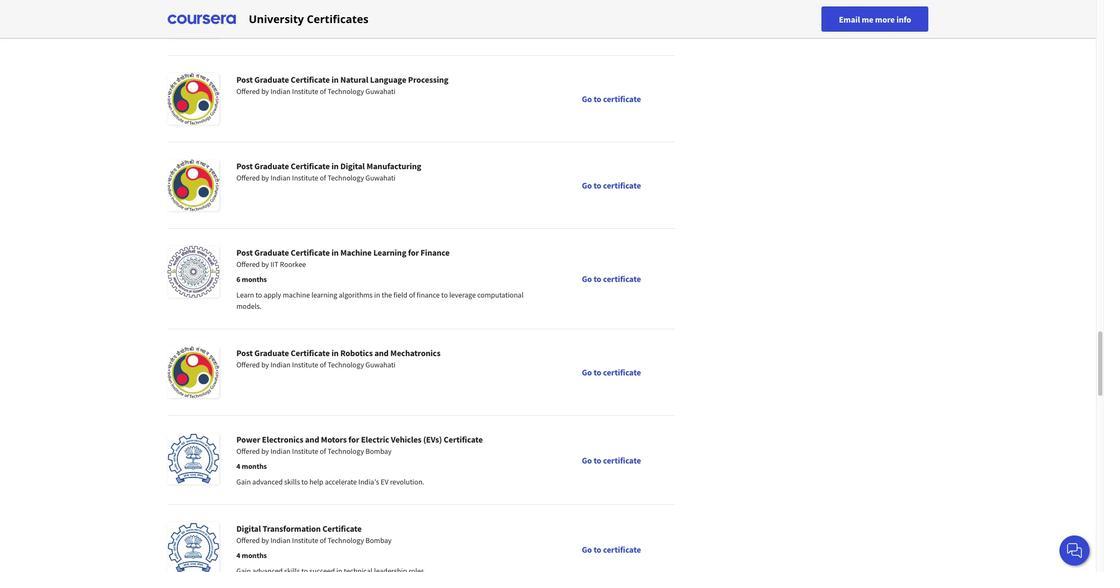 Task type: describe. For each thing, give the bounding box(es) containing it.
go for post graduate certificate in robotics and mechatronics
[[582, 367, 592, 378]]

indian institute of technology bombay image for power electronics and motors for electric vehicles (evs) certificate
[[168, 433, 219, 485]]

learn to apply machine learning algorithms in the field of finance to leverage computational models.
[[237, 290, 524, 311]]

revolution.
[[390, 477, 425, 487]]

india's
[[359, 477, 379, 487]]

graduate for post graduate certificate in digital manufacturing
[[255, 161, 289, 172]]

language
[[370, 74, 407, 85]]

go to certificate for post graduate certificate in machine learning for finance
[[582, 274, 641, 284]]

vehicles
[[391, 434, 422, 445]]

finance
[[421, 247, 450, 258]]

ev
[[381, 477, 389, 487]]

certificate for machine
[[291, 247, 330, 258]]

indian institute of technology bombay image for digital transformation certificate
[[168, 523, 219, 573]]

certificate for post graduate certificate in machine learning for finance
[[604, 274, 641, 284]]

of inside post graduate certificate in digital manufacturing offered by indian institute of technology guwahati
[[320, 173, 326, 183]]

digital inside post graduate certificate in digital manufacturing offered by indian institute of technology guwahati
[[341, 161, 365, 172]]

technology inside post graduate certificate in natural language processing offered by indian institute of technology guwahati
[[328, 87, 364, 96]]

certificate for by
[[323, 524, 362, 534]]

for inside post graduate certificate in machine learning for finance offered by iit roorkee 6 months
[[408, 247, 419, 258]]

institute inside post graduate certificate in natural language processing offered by indian institute of technology guwahati
[[292, 87, 319, 96]]

and inside post graduate certificate in robotics and mechatronics offered by indian institute of technology guwahati
[[375, 348, 389, 359]]

graduate inside post graduate certificate in machine learning for finance offered by iit roorkee 6 months
[[255, 247, 289, 258]]

and inside power electronics and motors for electric vehicles (evs) certificate offered by indian institute of technology bombay 4 months
[[305, 434, 319, 445]]

indian institute of technology guwahati image for post graduate certificate in robotics and mechatronics
[[168, 347, 219, 398]]

help
[[310, 477, 324, 487]]

(evs)
[[423, 434, 442, 445]]

to for power electronics and motors for electric vehicles (evs) certificate
[[594, 455, 602, 466]]

iit
[[271, 260, 279, 269]]

institute inside post graduate certificate in digital manufacturing offered by indian institute of technology guwahati
[[292, 173, 319, 183]]

offered inside post graduate certificate in natural language processing offered by indian institute of technology guwahati
[[237, 87, 260, 96]]

indian inside post graduate certificate in digital manufacturing offered by indian institute of technology guwahati
[[271, 173, 291, 183]]

offered inside post graduate certificate in digital manufacturing offered by indian institute of technology guwahati
[[237, 173, 260, 183]]

post for post graduate certificate in digital manufacturing
[[237, 161, 253, 172]]

skills
[[284, 477, 300, 487]]

post inside post graduate certificate in machine learning for finance offered by iit roorkee 6 months
[[237, 247, 253, 258]]

to for digital transformation certificate
[[594, 544, 602, 555]]

indian inside digital transformation certificate offered by indian institute of technology bombay 4 months
[[271, 536, 291, 546]]

of inside power electronics and motors for electric vehicles (evs) certificate offered by indian institute of technology bombay 4 months
[[320, 447, 326, 456]]

robotics
[[341, 348, 373, 359]]

go for post graduate certificate in machine learning for finance
[[582, 274, 592, 284]]

digital transformation certificate offered by indian institute of technology bombay 4 months
[[237, 524, 392, 561]]

graduate for post graduate certificate in natural language processing
[[255, 74, 289, 85]]

the
[[382, 290, 392, 300]]

months inside digital transformation certificate offered by indian institute of technology bombay 4 months
[[242, 551, 267, 561]]

indian inside power electronics and motors for electric vehicles (evs) certificate offered by indian institute of technology bombay 4 months
[[271, 447, 291, 456]]

finance
[[417, 290, 440, 300]]

email
[[840, 14, 861, 24]]

certificate for digital
[[291, 161, 330, 172]]

1 indian institute of technology guwahati image from the top
[[168, 0, 219, 38]]

institute inside digital transformation certificate offered by indian institute of technology bombay 4 months
[[292, 536, 319, 546]]

months inside post graduate certificate in machine learning for finance offered by iit roorkee 6 months
[[242, 275, 267, 284]]

learning
[[374, 247, 407, 258]]

apply
[[264, 290, 281, 300]]

offered inside digital transformation certificate offered by indian institute of technology bombay 4 months
[[237, 536, 260, 546]]

computational
[[478, 290, 524, 300]]

machine
[[341, 247, 372, 258]]

go to certificate for digital transformation certificate
[[582, 544, 641, 555]]

natural
[[341, 74, 369, 85]]

certificate for post graduate certificate in robotics and mechatronics
[[604, 367, 641, 378]]

post for post graduate certificate in natural language processing
[[237, 74, 253, 85]]

power electronics and motors for electric vehicles (evs) certificate offered by indian institute of technology bombay 4 months
[[237, 434, 483, 472]]

iit roorkee image
[[168, 246, 219, 298]]

certificate for natural
[[291, 74, 330, 85]]

offered inside post graduate certificate in machine learning for finance offered by iit roorkee 6 months
[[237, 260, 260, 269]]

certificates
[[307, 12, 369, 26]]

certificate for post graduate certificate in digital manufacturing
[[604, 180, 641, 191]]

gain
[[237, 477, 251, 487]]

certificate for post graduate certificate in natural language processing
[[604, 94, 641, 104]]

info
[[897, 14, 912, 24]]

more
[[876, 14, 895, 24]]

go to certificate for post graduate certificate in robotics and mechatronics
[[582, 367, 641, 378]]

gain advanced skills to help accelerate india's ev revolution.
[[237, 477, 425, 487]]

go to certificate for post graduate certificate in natural language processing
[[582, 94, 641, 104]]

certificate inside power electronics and motors for electric vehicles (evs) certificate offered by indian institute of technology bombay 4 months
[[444, 434, 483, 445]]

post for post graduate certificate in robotics and mechatronics
[[237, 348, 253, 359]]

accelerate
[[325, 477, 357, 487]]

certificate for robotics
[[291, 348, 330, 359]]

motors
[[321, 434, 347, 445]]

to for post graduate certificate in digital manufacturing
[[594, 180, 602, 191]]

in for natural
[[332, 74, 339, 85]]



Task type: vqa. For each thing, say whether or not it's contained in the screenshot.
Gain advanced skills to help accelerate India's EV revolution.
yes



Task type: locate. For each thing, give the bounding box(es) containing it.
5 institute from the top
[[292, 536, 319, 546]]

months
[[242, 275, 267, 284], [242, 462, 267, 472], [242, 551, 267, 561]]

transformation
[[263, 524, 321, 534]]

in
[[332, 74, 339, 85], [332, 161, 339, 172], [332, 247, 339, 258], [374, 290, 380, 300], [332, 348, 339, 359]]

go
[[582, 94, 592, 104], [582, 180, 592, 191], [582, 274, 592, 284], [582, 367, 592, 378], [582, 455, 592, 466], [582, 544, 592, 555]]

3 by from the top
[[262, 260, 269, 269]]

1 institute from the top
[[292, 87, 319, 96]]

models.
[[237, 302, 262, 311]]

2 go from the top
[[582, 180, 592, 191]]

bombay inside digital transformation certificate offered by indian institute of technology bombay 4 months
[[366, 536, 392, 546]]

guwahati inside post graduate certificate in robotics and mechatronics offered by indian institute of technology guwahati
[[366, 360, 396, 370]]

6 go to certificate from the top
[[582, 544, 641, 555]]

in inside post graduate certificate in digital manufacturing offered by indian institute of technology guwahati
[[332, 161, 339, 172]]

2 bombay from the top
[[366, 536, 392, 546]]

guwahati inside post graduate certificate in digital manufacturing offered by indian institute of technology guwahati
[[366, 173, 396, 183]]

3 indian institute of technology guwahati image from the top
[[168, 160, 219, 211]]

5 go to certificate from the top
[[582, 455, 641, 466]]

for inside power electronics and motors for electric vehicles (evs) certificate offered by indian institute of technology bombay 4 months
[[349, 434, 360, 445]]

go for post graduate certificate in natural language processing
[[582, 94, 592, 104]]

4 technology from the top
[[328, 447, 364, 456]]

2 technology from the top
[[328, 173, 364, 183]]

6 by from the top
[[262, 536, 269, 546]]

in inside post graduate certificate in robotics and mechatronics offered by indian institute of technology guwahati
[[332, 348, 339, 359]]

1 vertical spatial guwahati
[[366, 173, 396, 183]]

3 go to certificate from the top
[[582, 274, 641, 284]]

post graduate certificate in natural language processing offered by indian institute of technology guwahati
[[237, 74, 449, 96]]

to for post graduate certificate in robotics and mechatronics
[[594, 367, 602, 378]]

email me more info button
[[822, 6, 929, 32]]

0 vertical spatial months
[[242, 275, 267, 284]]

guwahati
[[366, 87, 396, 96], [366, 173, 396, 183], [366, 360, 396, 370]]

guwahati for and
[[366, 360, 396, 370]]

go for post graduate certificate in digital manufacturing
[[582, 180, 592, 191]]

2 post from the top
[[237, 161, 253, 172]]

0 vertical spatial for
[[408, 247, 419, 258]]

0 horizontal spatial and
[[305, 434, 319, 445]]

0 vertical spatial 4
[[237, 462, 240, 472]]

by inside post graduate certificate in natural language processing offered by indian institute of technology guwahati
[[262, 87, 269, 96]]

months down transformation at the left bottom of page
[[242, 551, 267, 561]]

1 indian institute of technology bombay image from the top
[[168, 433, 219, 485]]

certificate inside post graduate certificate in natural language processing offered by indian institute of technology guwahati
[[291, 74, 330, 85]]

4 certificate from the top
[[604, 367, 641, 378]]

4 by from the top
[[262, 360, 269, 370]]

months up gain
[[242, 462, 267, 472]]

institute inside post graduate certificate in robotics and mechatronics offered by indian institute of technology guwahati
[[292, 360, 319, 370]]

digital
[[341, 161, 365, 172], [237, 524, 261, 534]]

3 graduate from the top
[[255, 247, 289, 258]]

1 horizontal spatial and
[[375, 348, 389, 359]]

4 indian from the top
[[271, 447, 291, 456]]

go for digital transformation certificate
[[582, 544, 592, 555]]

coursera image
[[168, 10, 236, 28]]

of inside post graduate certificate in robotics and mechatronics offered by indian institute of technology guwahati
[[320, 360, 326, 370]]

2 institute from the top
[[292, 173, 319, 183]]

technology inside power electronics and motors for electric vehicles (evs) certificate offered by indian institute of technology bombay 4 months
[[328, 447, 364, 456]]

1 technology from the top
[[328, 87, 364, 96]]

3 go from the top
[[582, 274, 592, 284]]

1 months from the top
[[242, 275, 267, 284]]

0 vertical spatial and
[[375, 348, 389, 359]]

indian inside post graduate certificate in robotics and mechatronics offered by indian institute of technology guwahati
[[271, 360, 291, 370]]

4 indian institute of technology guwahati image from the top
[[168, 347, 219, 398]]

0 vertical spatial digital
[[341, 161, 365, 172]]

4 institute from the top
[[292, 447, 319, 456]]

months inside power electronics and motors for electric vehicles (evs) certificate offered by indian institute of technology bombay 4 months
[[242, 462, 267, 472]]

1 4 from the top
[[237, 462, 240, 472]]

indian
[[271, 87, 291, 96], [271, 173, 291, 183], [271, 360, 291, 370], [271, 447, 291, 456], [271, 536, 291, 546]]

2 by from the top
[[262, 173, 269, 183]]

technology inside digital transformation certificate offered by indian institute of technology bombay 4 months
[[328, 536, 364, 546]]

2 go to certificate from the top
[[582, 180, 641, 191]]

certificate for digital transformation certificate
[[604, 544, 641, 555]]

for right motors
[[349, 434, 360, 445]]

mechatronics
[[391, 348, 441, 359]]

4 inside power electronics and motors for electric vehicles (evs) certificate offered by indian institute of technology bombay 4 months
[[237, 462, 240, 472]]

post inside post graduate certificate in robotics and mechatronics offered by indian institute of technology guwahati
[[237, 348, 253, 359]]

in inside post graduate certificate in natural language processing offered by indian institute of technology guwahati
[[332, 74, 339, 85]]

processing
[[408, 74, 449, 85]]

in for robotics
[[332, 348, 339, 359]]

guwahati for language
[[366, 87, 396, 96]]

6 go from the top
[[582, 544, 592, 555]]

me
[[862, 14, 874, 24]]

institute
[[292, 87, 319, 96], [292, 173, 319, 183], [292, 360, 319, 370], [292, 447, 319, 456], [292, 536, 319, 546]]

by inside power electronics and motors for electric vehicles (evs) certificate offered by indian institute of technology bombay 4 months
[[262, 447, 269, 456]]

6
[[237, 275, 240, 284]]

certificate inside post graduate certificate in robotics and mechatronics offered by indian institute of technology guwahati
[[291, 348, 330, 359]]

offered inside power electronics and motors for electric vehicles (evs) certificate offered by indian institute of technology bombay 4 months
[[237, 447, 260, 456]]

0 horizontal spatial digital
[[237, 524, 261, 534]]

3 post from the top
[[237, 247, 253, 258]]

graduate inside post graduate certificate in digital manufacturing offered by indian institute of technology guwahati
[[255, 161, 289, 172]]

5 certificate from the top
[[604, 455, 641, 466]]

post inside post graduate certificate in natural language processing offered by indian institute of technology guwahati
[[237, 74, 253, 85]]

bombay
[[366, 447, 392, 456], [366, 536, 392, 546]]

1 vertical spatial 4
[[237, 551, 240, 561]]

and left motors
[[305, 434, 319, 445]]

to
[[594, 94, 602, 104], [594, 180, 602, 191], [594, 274, 602, 284], [256, 290, 262, 300], [442, 290, 448, 300], [594, 367, 602, 378], [594, 455, 602, 466], [302, 477, 308, 487], [594, 544, 602, 555]]

3 offered from the top
[[237, 260, 260, 269]]

algorithms
[[339, 290, 373, 300]]

0 vertical spatial guwahati
[[366, 87, 396, 96]]

1 vertical spatial indian institute of technology bombay image
[[168, 523, 219, 573]]

machine
[[283, 290, 310, 300]]

to for post graduate certificate in machine learning for finance
[[594, 274, 602, 284]]

2 graduate from the top
[[255, 161, 289, 172]]

1 horizontal spatial digital
[[341, 161, 365, 172]]

1 guwahati from the top
[[366, 87, 396, 96]]

digital left manufacturing
[[341, 161, 365, 172]]

chat with us image
[[1067, 542, 1084, 560]]

1 vertical spatial digital
[[237, 524, 261, 534]]

1 certificate from the top
[[604, 94, 641, 104]]

post
[[237, 74, 253, 85], [237, 161, 253, 172], [237, 247, 253, 258], [237, 348, 253, 359]]

roorkee
[[280, 260, 306, 269]]

digital left transformation at the left bottom of page
[[237, 524, 261, 534]]

2 certificate from the top
[[604, 180, 641, 191]]

4 go to certificate from the top
[[582, 367, 641, 378]]

go for power electronics and motors for electric vehicles (evs) certificate
[[582, 455, 592, 466]]

and right robotics
[[375, 348, 389, 359]]

learn
[[237, 290, 254, 300]]

5 indian from the top
[[271, 536, 291, 546]]

1 go to certificate from the top
[[582, 94, 641, 104]]

guwahati down robotics
[[366, 360, 396, 370]]

3 months from the top
[[242, 551, 267, 561]]

power
[[237, 434, 260, 445]]

5 technology from the top
[[328, 536, 364, 546]]

graduate inside post graduate certificate in natural language processing offered by indian institute of technology guwahati
[[255, 74, 289, 85]]

1 graduate from the top
[[255, 74, 289, 85]]

certificate
[[604, 94, 641, 104], [604, 180, 641, 191], [604, 274, 641, 284], [604, 367, 641, 378], [604, 455, 641, 466], [604, 544, 641, 555]]

guwahati down manufacturing
[[366, 173, 396, 183]]

offered
[[237, 87, 260, 96], [237, 173, 260, 183], [237, 260, 260, 269], [237, 360, 260, 370], [237, 447, 260, 456], [237, 536, 260, 546]]

indian institute of technology guwahati image
[[168, 0, 219, 38], [168, 73, 219, 125], [168, 160, 219, 211], [168, 347, 219, 398]]

by inside post graduate certificate in robotics and mechatronics offered by indian institute of technology guwahati
[[262, 360, 269, 370]]

indian inside post graduate certificate in natural language processing offered by indian institute of technology guwahati
[[271, 87, 291, 96]]

by
[[262, 87, 269, 96], [262, 173, 269, 183], [262, 260, 269, 269], [262, 360, 269, 370], [262, 447, 269, 456], [262, 536, 269, 546]]

guwahati inside post graduate certificate in natural language processing offered by indian institute of technology guwahati
[[366, 87, 396, 96]]

1 post from the top
[[237, 74, 253, 85]]

post inside post graduate certificate in digital manufacturing offered by indian institute of technology guwahati
[[237, 161, 253, 172]]

1 vertical spatial and
[[305, 434, 319, 445]]

technology inside post graduate certificate in digital manufacturing offered by indian institute of technology guwahati
[[328, 173, 364, 183]]

of inside post graduate certificate in natural language processing offered by indian institute of technology guwahati
[[320, 87, 326, 96]]

technology inside post graduate certificate in robotics and mechatronics offered by indian institute of technology guwahati
[[328, 360, 364, 370]]

in for digital
[[332, 161, 339, 172]]

3 certificate from the top
[[604, 274, 641, 284]]

certificate inside digital transformation certificate offered by indian institute of technology bombay 4 months
[[323, 524, 362, 534]]

1 vertical spatial for
[[349, 434, 360, 445]]

2 indian from the top
[[271, 173, 291, 183]]

post graduate certificate in robotics and mechatronics offered by indian institute of technology guwahati
[[237, 348, 441, 370]]

bombay inside power electronics and motors for electric vehicles (evs) certificate offered by indian institute of technology bombay 4 months
[[366, 447, 392, 456]]

electronics
[[262, 434, 304, 445]]

of inside digital transformation certificate offered by indian institute of technology bombay 4 months
[[320, 536, 326, 546]]

of inside learn to apply machine learning algorithms in the field of finance to leverage computational models.
[[409, 290, 416, 300]]

4 graduate from the top
[[255, 348, 289, 359]]

2 4 from the top
[[237, 551, 240, 561]]

institute inside power electronics and motors for electric vehicles (evs) certificate offered by indian institute of technology bombay 4 months
[[292, 447, 319, 456]]

offered inside post graduate certificate in robotics and mechatronics offered by indian institute of technology guwahati
[[237, 360, 260, 370]]

indian institute of technology bombay image
[[168, 433, 219, 485], [168, 523, 219, 573]]

1 bombay from the top
[[366, 447, 392, 456]]

4 post from the top
[[237, 348, 253, 359]]

indian institute of technology guwahati image for post graduate certificate in digital manufacturing
[[168, 160, 219, 211]]

email me more info
[[840, 14, 912, 24]]

0 vertical spatial indian institute of technology bombay image
[[168, 433, 219, 485]]

2 indian institute of technology bombay image from the top
[[168, 523, 219, 573]]

for left the finance
[[408, 247, 419, 258]]

1 horizontal spatial for
[[408, 247, 419, 258]]

2 offered from the top
[[237, 173, 260, 183]]

graduate for post graduate certificate in robotics and mechatronics
[[255, 348, 289, 359]]

digital inside digital transformation certificate offered by indian institute of technology bombay 4 months
[[237, 524, 261, 534]]

in inside post graduate certificate in machine learning for finance offered by iit roorkee 6 months
[[332, 247, 339, 258]]

2 vertical spatial guwahati
[[366, 360, 396, 370]]

2 vertical spatial months
[[242, 551, 267, 561]]

by inside post graduate certificate in machine learning for finance offered by iit roorkee 6 months
[[262, 260, 269, 269]]

1 vertical spatial bombay
[[366, 536, 392, 546]]

2 guwahati from the top
[[366, 173, 396, 183]]

3 guwahati from the top
[[366, 360, 396, 370]]

indian institute of technology guwahati image for post graduate certificate in natural language processing
[[168, 73, 219, 125]]

go to certificate for post graduate certificate in digital manufacturing
[[582, 180, 641, 191]]

advanced
[[252, 477, 283, 487]]

months right 6
[[242, 275, 267, 284]]

electric
[[361, 434, 389, 445]]

to for post graduate certificate in natural language processing
[[594, 94, 602, 104]]

5 by from the top
[[262, 447, 269, 456]]

by inside post graduate certificate in digital manufacturing offered by indian institute of technology guwahati
[[262, 173, 269, 183]]

field
[[394, 290, 408, 300]]

certificate for power electronics and motors for electric vehicles (evs) certificate
[[604, 455, 641, 466]]

manufacturing
[[367, 161, 422, 172]]

technology
[[328, 87, 364, 96], [328, 173, 364, 183], [328, 360, 364, 370], [328, 447, 364, 456], [328, 536, 364, 546]]

1 indian from the top
[[271, 87, 291, 96]]

university certificates
[[249, 12, 369, 26]]

4
[[237, 462, 240, 472], [237, 551, 240, 561]]

graduate inside post graduate certificate in robotics and mechatronics offered by indian institute of technology guwahati
[[255, 348, 289, 359]]

in inside learn to apply machine learning algorithms in the field of finance to leverage computational models.
[[374, 290, 380, 300]]

2 months from the top
[[242, 462, 267, 472]]

by inside digital transformation certificate offered by indian institute of technology bombay 4 months
[[262, 536, 269, 546]]

6 offered from the top
[[237, 536, 260, 546]]

3 institute from the top
[[292, 360, 319, 370]]

5 offered from the top
[[237, 447, 260, 456]]

2 indian institute of technology guwahati image from the top
[[168, 73, 219, 125]]

3 technology from the top
[[328, 360, 364, 370]]

3 indian from the top
[[271, 360, 291, 370]]

1 vertical spatial months
[[242, 462, 267, 472]]

go to certificate for power electronics and motors for electric vehicles (evs) certificate
[[582, 455, 641, 466]]

of
[[320, 87, 326, 96], [320, 173, 326, 183], [409, 290, 416, 300], [320, 360, 326, 370], [320, 447, 326, 456], [320, 536, 326, 546]]

0 vertical spatial bombay
[[366, 447, 392, 456]]

for
[[408, 247, 419, 258], [349, 434, 360, 445]]

and
[[375, 348, 389, 359], [305, 434, 319, 445]]

5 go from the top
[[582, 455, 592, 466]]

learning
[[312, 290, 338, 300]]

1 offered from the top
[[237, 87, 260, 96]]

4 go from the top
[[582, 367, 592, 378]]

certificate inside post graduate certificate in digital manufacturing offered by indian institute of technology guwahati
[[291, 161, 330, 172]]

guwahati down language
[[366, 87, 396, 96]]

post graduate certificate in digital manufacturing offered by indian institute of technology guwahati
[[237, 161, 422, 183]]

graduate
[[255, 74, 289, 85], [255, 161, 289, 172], [255, 247, 289, 258], [255, 348, 289, 359]]

1 by from the top
[[262, 87, 269, 96]]

4 inside digital transformation certificate offered by indian institute of technology bombay 4 months
[[237, 551, 240, 561]]

in for machine
[[332, 247, 339, 258]]

6 certificate from the top
[[604, 544, 641, 555]]

4 offered from the top
[[237, 360, 260, 370]]

certificate
[[291, 74, 330, 85], [291, 161, 330, 172], [291, 247, 330, 258], [291, 348, 330, 359], [444, 434, 483, 445], [323, 524, 362, 534]]

go to certificate
[[582, 94, 641, 104], [582, 180, 641, 191], [582, 274, 641, 284], [582, 367, 641, 378], [582, 455, 641, 466], [582, 544, 641, 555]]

university
[[249, 12, 304, 26]]

1 go from the top
[[582, 94, 592, 104]]

certificate inside post graduate certificate in machine learning for finance offered by iit roorkee 6 months
[[291, 247, 330, 258]]

0 horizontal spatial for
[[349, 434, 360, 445]]

post graduate certificate in machine learning for finance offered by iit roorkee 6 months
[[237, 247, 450, 284]]

leverage
[[450, 290, 476, 300]]



